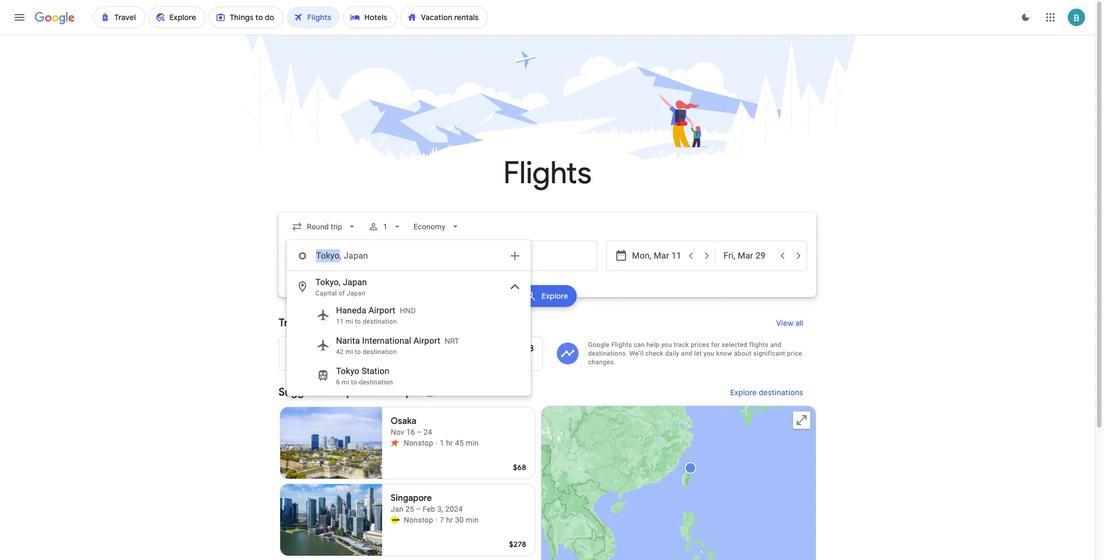 Task type: vqa. For each thing, say whether or not it's contained in the screenshot.
Pueblo,
no



Task type: locate. For each thing, give the bounding box(es) containing it.
tokyo, japan capital of japan
[[316, 277, 367, 297]]

prices
[[321, 316, 352, 330], [691, 341, 710, 349]]

7
[[440, 516, 444, 524]]

haneda airport hnd 11 mi to destination
[[336, 305, 416, 325]]

explore right the toggle nearby airports for tokyo, japan image
[[542, 291, 568, 301]]

None field
[[287, 217, 362, 236], [410, 217, 465, 236], [287, 217, 362, 236], [410, 217, 465, 236]]

0 horizontal spatial explore
[[542, 291, 568, 301]]

1 vertical spatial japan
[[343, 277, 367, 287]]

round trip
[[371, 355, 402, 362]]

round
[[371, 355, 390, 362]]

to inside tokyo station 6 mi to destination
[[351, 378, 357, 386]]

1 vertical spatial hr
[[446, 516, 453, 524]]

2 vertical spatial mi
[[342, 378, 349, 386]]

nonstop for singapore
[[404, 516, 433, 524]]

7 hr 30 min
[[440, 516, 479, 524]]

toggle nearby airports for tokyo, japan image
[[509, 280, 522, 293]]

Where else? text field
[[316, 243, 502, 269]]

hr right 7
[[446, 516, 453, 524]]

0 vertical spatial explore
[[542, 291, 568, 301]]

suggested
[[279, 385, 333, 399]]

airport left nrt
[[414, 336, 440, 346]]

1 horizontal spatial 1
[[440, 439, 444, 447]]

mi right 11 on the left
[[346, 318, 353, 325]]

check
[[645, 350, 663, 357]]

narita
[[336, 336, 360, 346]]

2 hr from the top
[[446, 516, 453, 524]]

6
[[336, 378, 340, 386]]

‌,
[[340, 250, 342, 261]]

explore destinations button
[[717, 379, 816, 406]]

destination down station
[[359, 378, 393, 386]]

nov
[[391, 428, 404, 436]]

1 inside suggested trips from tokyo region
[[440, 439, 444, 447]]

min right 30
[[466, 516, 479, 524]]

1 vertical spatial nonstop
[[404, 516, 433, 524]]

1 up where else? 'text box'
[[383, 222, 388, 231]]

tokyo up osaka
[[387, 385, 417, 399]]

explore left destinations
[[730, 388, 757, 397]]

list box
[[287, 271, 530, 395]]

to right '42' at left
[[344, 343, 353, 354]]

1 horizontal spatial and
[[770, 341, 782, 349]]

 image
[[435, 514, 438, 525]]

enter your origin dialog
[[287, 240, 531, 396]]

hr left '45' on the left bottom
[[446, 439, 453, 447]]

japan
[[344, 250, 368, 261], [343, 277, 367, 287], [347, 289, 365, 297]]

0 vertical spatial min
[[466, 439, 479, 447]]

11
[[336, 318, 344, 325]]

list box containing tokyo, japan
[[287, 271, 530, 395]]

0 vertical spatial tokyo
[[318, 343, 342, 354]]

you
[[661, 341, 672, 349], [704, 350, 715, 357]]

and down the track
[[681, 350, 693, 357]]

singapore
[[391, 493, 432, 504]]

0 horizontal spatial 1
[[383, 222, 388, 231]]

$878
[[515, 343, 534, 354]]

1 vertical spatial tokyo
[[336, 366, 359, 376]]

min right '45' on the left bottom
[[466, 439, 479, 447]]

tokyo down cheapest flight
[[336, 366, 359, 376]]

mi
[[346, 318, 353, 325], [346, 348, 353, 356], [342, 378, 349, 386]]

you up daily
[[661, 341, 672, 349]]

1 vertical spatial prices
[[691, 341, 710, 349]]

0 vertical spatial flights
[[503, 154, 592, 192]]

 image inside suggested trips from tokyo region
[[435, 437, 438, 448]]

osaka
[[391, 416, 416, 427]]

hr
[[446, 439, 453, 447], [446, 516, 453, 524]]

hr for singapore
[[446, 516, 453, 524]]

1 vertical spatial mi
[[346, 348, 353, 356]]

mi inside the narita international airport nrt 42 mi to destination
[[346, 348, 353, 356]]

1 vertical spatial explore
[[730, 388, 757, 397]]

0 vertical spatial and
[[770, 341, 782, 349]]

0 horizontal spatial airport
[[369, 305, 395, 316]]

all
[[795, 318, 803, 328]]

1 hr 45 min
[[440, 439, 479, 447]]

2 vertical spatial japan
[[347, 289, 365, 297]]

prices inside google flights can help you track prices for selected flights and destinations. we'll check daily and let you know about significant price changes.
[[691, 341, 710, 349]]

1 vertical spatial and
[[681, 350, 693, 357]]

to inside haneda airport hnd 11 mi to destination
[[355, 318, 361, 325]]

1 left '45' on the left bottom
[[440, 439, 444, 447]]

1 vertical spatial flights
[[611, 341, 632, 349]]

and up significant
[[770, 341, 782, 349]]

destination inside the narita international airport nrt 42 mi to destination
[[363, 348, 397, 356]]

 image
[[435, 437, 438, 448]]

nonstop down the 25 – feb
[[404, 516, 433, 524]]

tokyo
[[318, 343, 342, 354], [336, 366, 359, 376], [387, 385, 417, 399]]

1 inside 1 'popup button'
[[383, 222, 388, 231]]

0 vertical spatial hr
[[446, 439, 453, 447]]

$68
[[513, 462, 526, 472]]

flights
[[503, 154, 592, 192], [611, 341, 632, 349]]

mi right '42' at left
[[346, 348, 353, 356]]

tokyo inside tracked prices region
[[318, 343, 342, 354]]

view
[[776, 318, 794, 328]]

destinations
[[759, 388, 803, 397]]

0 vertical spatial airport
[[369, 305, 395, 316]]

capital
[[316, 289, 337, 297]]

japan up of
[[343, 277, 367, 287]]

2 nonstop from the top
[[404, 516, 433, 524]]

1
[[383, 222, 388, 231], [440, 439, 444, 447]]

explore inside the flight search box
[[542, 291, 568, 301]]

1 vertical spatial min
[[466, 516, 479, 524]]

destination up international
[[363, 318, 397, 325]]

2 vertical spatial destination
[[359, 378, 393, 386]]

airport left hnd
[[369, 305, 395, 316]]

destination down international
[[363, 348, 397, 356]]

to down haneda
[[355, 318, 361, 325]]

prices down haneda
[[321, 316, 352, 330]]

‌, japan
[[340, 250, 368, 261]]

can
[[634, 341, 645, 349]]

0 horizontal spatial prices
[[321, 316, 352, 330]]

explore
[[542, 291, 568, 301], [730, 388, 757, 397]]

hr for osaka
[[446, 439, 453, 447]]

0 vertical spatial nonstop
[[404, 439, 433, 447]]

tokyo,
[[316, 277, 341, 287]]

1 button
[[364, 214, 407, 240]]

0 vertical spatial japan
[[344, 250, 368, 261]]

tokyo up cheapest at the bottom
[[318, 343, 342, 354]]

and
[[770, 341, 782, 349], [681, 350, 693, 357]]

0 horizontal spatial flights
[[503, 154, 592, 192]]

international
[[362, 336, 411, 346]]

16 – 24
[[406, 428, 432, 436]]

list box inside enter your origin dialog
[[287, 271, 530, 395]]

explore inside suggested trips from tokyo region
[[730, 388, 757, 397]]

0 horizontal spatial you
[[661, 341, 672, 349]]

1 horizontal spatial you
[[704, 350, 715, 357]]

0 vertical spatial mi
[[346, 318, 353, 325]]

1 vertical spatial destination
[[363, 348, 397, 356]]

daily
[[665, 350, 679, 357]]

flight
[[349, 355, 364, 362]]

destination inside tokyo station 6 mi to destination
[[359, 378, 393, 386]]

tokyo inside tokyo station 6 mi to destination
[[336, 366, 359, 376]]

destination
[[363, 318, 397, 325], [363, 348, 397, 356], [359, 378, 393, 386]]

to right 6
[[351, 378, 357, 386]]

about
[[734, 350, 752, 357]]

1 hr from the top
[[446, 439, 453, 447]]

prices up 'let'
[[691, 341, 710, 349]]

nonstop
[[404, 439, 433, 447], [404, 516, 433, 524]]

japan right ‌,
[[344, 250, 368, 261]]

airport
[[369, 305, 395, 316], [414, 336, 440, 346]]

you down for
[[704, 350, 715, 357]]

to
[[355, 318, 361, 325], [344, 343, 353, 354], [355, 348, 361, 356], [351, 378, 357, 386]]

nonstop down "16 – 24"
[[404, 439, 433, 447]]

1 vertical spatial airport
[[414, 336, 440, 346]]

1 vertical spatial you
[[704, 350, 715, 357]]

for
[[711, 341, 720, 349]]

japan right of
[[347, 289, 365, 297]]

min
[[466, 439, 479, 447], [466, 516, 479, 524]]

1 horizontal spatial airport
[[414, 336, 440, 346]]

haneda
[[336, 305, 366, 316]]

$278
[[509, 539, 526, 549]]

to down narita
[[355, 348, 361, 356]]

google
[[588, 341, 610, 349]]

changes.
[[588, 358, 616, 366]]

significant
[[753, 350, 785, 357]]

main menu image
[[13, 11, 26, 24]]

1 vertical spatial 1
[[440, 439, 444, 447]]

flights
[[749, 341, 769, 349]]

jetstar image
[[391, 439, 399, 447]]

1 horizontal spatial explore
[[730, 388, 757, 397]]

2 vertical spatial tokyo
[[387, 385, 417, 399]]

1 horizontal spatial flights
[[611, 341, 632, 349]]

scoot image
[[391, 516, 399, 524]]

tokyo station option
[[287, 361, 530, 391]]

878 US dollars text field
[[515, 343, 534, 354]]

0 horizontal spatial and
[[681, 350, 693, 357]]

1 horizontal spatial prices
[[691, 341, 710, 349]]

explore for explore
[[542, 291, 568, 301]]

mi right 6
[[342, 378, 349, 386]]

1 min from the top
[[466, 439, 479, 447]]

30
[[455, 516, 464, 524]]

2 min from the top
[[466, 516, 479, 524]]

0 vertical spatial you
[[661, 341, 672, 349]]

45
[[455, 439, 464, 447]]

0 vertical spatial destination
[[363, 318, 397, 325]]

0 vertical spatial 1
[[383, 222, 388, 231]]

1 nonstop from the top
[[404, 439, 433, 447]]



Task type: describe. For each thing, give the bounding box(es) containing it.
hnd
[[400, 306, 416, 315]]

japan for tokyo, japan capital of japan
[[343, 277, 367, 287]]

mi inside tokyo station 6 mi to destination
[[342, 378, 349, 386]]

1 for 1 hr 45 min
[[440, 439, 444, 447]]

tokyo for tokyo station 6 mi to destination
[[336, 366, 359, 376]]

price
[[787, 350, 802, 357]]

station
[[362, 366, 389, 376]]

tokyo, japan option
[[287, 274, 530, 300]]

of
[[339, 289, 345, 297]]

to inside the narita international airport nrt 42 mi to destination
[[355, 348, 361, 356]]

to inside tracked prices region
[[344, 343, 353, 354]]

track
[[674, 341, 689, 349]]

tokyo for tokyo to paris
[[318, 343, 342, 354]]

from
[[361, 385, 385, 399]]

trips
[[335, 385, 358, 399]]

let
[[694, 350, 702, 357]]

cheapest flight
[[318, 355, 364, 362]]

278 US dollars text field
[[509, 539, 526, 549]]

explore destinations
[[730, 388, 803, 397]]

1 for 1
[[383, 222, 388, 231]]

Flight search field
[[270, 213, 825, 396]]

airport inside haneda airport hnd 11 mi to destination
[[369, 305, 395, 316]]

tokyo to paris
[[318, 343, 375, 354]]

jan
[[391, 505, 404, 513]]

42
[[336, 348, 344, 356]]

suggested trips from tokyo
[[279, 385, 417, 399]]

paris
[[355, 343, 375, 354]]

japan for ‌, japan
[[344, 250, 368, 261]]

3,
[[437, 505, 443, 513]]

min for singapore
[[466, 516, 479, 524]]

know
[[716, 350, 732, 357]]

tracked prices
[[279, 316, 352, 330]]

min for osaka
[[466, 439, 479, 447]]

2024
[[445, 505, 463, 513]]

68 US dollars text field
[[513, 462, 526, 472]]

suggested trips from tokyo region
[[279, 379, 816, 560]]

mi inside haneda airport hnd 11 mi to destination
[[346, 318, 353, 325]]

narita international airport nrt 42 mi to destination
[[336, 336, 459, 356]]

singapore jan 25 – feb 3, 2024
[[391, 493, 463, 513]]

tracked
[[279, 316, 319, 330]]

narita international airport (nrt) option
[[287, 330, 530, 361]]

help
[[647, 341, 660, 349]]

change appearance image
[[1013, 4, 1039, 30]]

tokyo station 6 mi to destination
[[336, 366, 393, 386]]

explore button
[[518, 285, 577, 307]]

trip
[[392, 355, 402, 362]]

destinations.
[[588, 350, 628, 357]]

flights inside google flights can help you track prices for selected flights and destinations. we'll check daily and let you know about significant price changes.
[[611, 341, 632, 349]]

selected
[[722, 341, 748, 349]]

view all
[[776, 318, 803, 328]]

0 vertical spatial prices
[[321, 316, 352, 330]]

nonstop for osaka
[[404, 439, 433, 447]]

Departure text field
[[632, 241, 682, 271]]

nrt
[[445, 337, 459, 345]]

tracked prices region
[[279, 310, 816, 371]]

cheapest
[[318, 355, 347, 362]]

25 – feb
[[406, 505, 435, 513]]

google flights can help you track prices for selected flights and destinations. we'll check daily and let you know about significant price changes.
[[588, 341, 802, 366]]

tokyo inside region
[[387, 385, 417, 399]]

we'll
[[629, 350, 644, 357]]

airport inside the narita international airport nrt 42 mi to destination
[[414, 336, 440, 346]]

osaka nov 16 – 24
[[391, 416, 432, 436]]

haneda airport (hnd) option
[[287, 300, 530, 330]]

Return text field
[[724, 241, 774, 271]]

explore for explore destinations
[[730, 388, 757, 397]]

destination inside haneda airport hnd 11 mi to destination
[[363, 318, 397, 325]]

origin, select multiple airports image
[[509, 249, 522, 262]]



